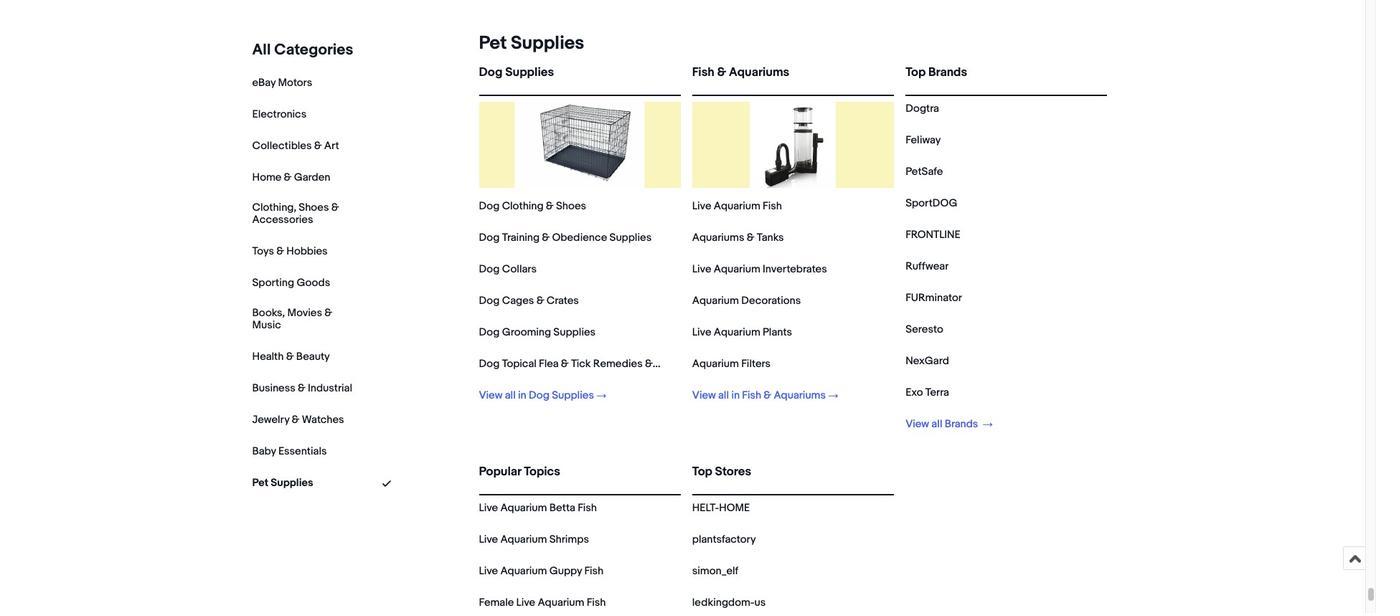 Task type: locate. For each thing, give the bounding box(es) containing it.
live for live aquarium plants
[[692, 326, 712, 339]]

shrimps
[[550, 533, 589, 547]]

collars
[[502, 263, 537, 276], [655, 357, 690, 371]]

collars up cages
[[502, 263, 537, 276]]

0 vertical spatial collars
[[502, 263, 537, 276]]

exo terra
[[906, 386, 949, 400]]

top
[[906, 65, 926, 80], [692, 465, 713, 479]]

dog inside dog supplies link
[[479, 65, 503, 80]]

dog cages & crates
[[479, 294, 579, 308]]

tick
[[571, 357, 591, 371]]

clothing, shoes & accessories link
[[252, 201, 353, 227]]

female
[[479, 596, 514, 610]]

1 horizontal spatial all
[[718, 389, 729, 403]]

live down the popular
[[479, 502, 498, 515]]

dog for dog collars
[[479, 263, 500, 276]]

pet supplies link
[[473, 32, 584, 55], [252, 476, 313, 490]]

aquarium down aquariums & tanks link
[[714, 263, 761, 276]]

ledkingdom-us
[[692, 596, 766, 610]]

pet supplies down baby essentials link
[[252, 476, 313, 490]]

live for live aquarium fish
[[692, 199, 712, 213]]

live
[[692, 199, 712, 213], [692, 263, 712, 276], [692, 326, 712, 339], [479, 502, 498, 515], [479, 533, 498, 547], [479, 565, 498, 578], [516, 596, 535, 610]]

live down aquariums & tanks link
[[692, 263, 712, 276]]

in down aquarium filters link
[[732, 389, 740, 403]]

seresto link
[[906, 323, 943, 337]]

pet supplies
[[479, 32, 584, 55], [252, 476, 313, 490]]

cages
[[502, 294, 534, 308]]

pet down baby
[[252, 476, 268, 490]]

view down topical
[[479, 389, 503, 403]]

1 vertical spatial top
[[692, 465, 713, 479]]

sportdog
[[906, 197, 958, 210]]

0 horizontal spatial pet
[[252, 476, 268, 490]]

shoes up dog training & obedience supplies on the top of page
[[556, 199, 586, 213]]

dogtra
[[906, 102, 939, 116]]

dog collars link
[[479, 263, 537, 276]]

1 vertical spatial aquariums
[[692, 231, 744, 245]]

live aquarium betta fish
[[479, 502, 597, 515]]

live up aquarium filters link
[[692, 326, 712, 339]]

1 horizontal spatial pet supplies
[[479, 32, 584, 55]]

filters
[[741, 357, 771, 371]]

books,
[[252, 306, 285, 320]]

top for top brands
[[906, 65, 926, 80]]

goods
[[297, 276, 330, 290]]

dog
[[479, 65, 503, 80], [479, 199, 500, 213], [479, 231, 500, 245], [479, 263, 500, 276], [479, 294, 500, 308], [479, 326, 500, 339], [479, 357, 500, 371], [529, 389, 550, 403]]

invertebrates
[[763, 263, 827, 276]]

aquarium for live aquarium shrimps
[[500, 533, 547, 547]]

jewelry
[[252, 413, 289, 427]]

top left stores
[[692, 465, 713, 479]]

view down exo
[[906, 418, 929, 431]]

0 horizontal spatial pet supplies link
[[252, 476, 313, 490]]

home & garden
[[252, 171, 330, 184]]

dog training & obedience supplies
[[479, 231, 652, 245]]

topics
[[524, 465, 560, 479]]

pet supplies link up dog supplies
[[473, 32, 584, 55]]

0 horizontal spatial shoes
[[299, 201, 329, 215]]

aquarium left filters
[[692, 357, 739, 371]]

1 vertical spatial brands
[[945, 418, 978, 431]]

books, movies & music link
[[252, 306, 353, 332]]

fish & aquariums image
[[750, 102, 836, 188]]

frontline link
[[906, 228, 961, 242]]

collars right remedies in the bottom of the page
[[655, 357, 690, 371]]

view all in fish & aquariums
[[692, 389, 826, 403]]

art
[[324, 139, 339, 153]]

nexgard link
[[906, 355, 949, 368]]

1 horizontal spatial top
[[906, 65, 926, 80]]

simon_elf link
[[692, 565, 739, 578]]

aquarium up live aquarium shrimps
[[500, 502, 547, 515]]

all down terra
[[932, 418, 943, 431]]

0 vertical spatial aquariums
[[729, 65, 790, 80]]

1 horizontal spatial in
[[732, 389, 740, 403]]

live aquarium betta fish link
[[479, 502, 597, 515]]

0 vertical spatial pet supplies link
[[473, 32, 584, 55]]

2 in from the left
[[732, 389, 740, 403]]

aquarium up aquarium filters link
[[714, 326, 761, 339]]

collectibles & art
[[252, 139, 339, 153]]

simon_elf
[[692, 565, 739, 578]]

clothing,
[[252, 201, 296, 215]]

& inside the fish & aquariums link
[[717, 65, 726, 80]]

helt-home link
[[692, 502, 750, 515]]

fish for female live aquarium fish
[[587, 596, 606, 610]]

view down aquarium filters link
[[692, 389, 716, 403]]

live up the female
[[479, 565, 498, 578]]

electronics link
[[252, 108, 307, 121]]

exo
[[906, 386, 923, 400]]

aquarium up aquariums & tanks link
[[714, 199, 761, 213]]

baby essentials link
[[252, 445, 327, 458]]

furminator link
[[906, 291, 962, 305]]

aquarium down live aquarium betta fish link
[[500, 533, 547, 547]]

industrial
[[308, 381, 352, 395]]

brands up dogtra
[[929, 65, 967, 80]]

toys
[[252, 245, 274, 258]]

in down topical
[[518, 389, 527, 403]]

0 horizontal spatial in
[[518, 389, 527, 403]]

sporting goods
[[252, 276, 330, 290]]

baby essentials
[[252, 445, 327, 458]]

aquarium filters link
[[692, 357, 771, 371]]

furminator
[[906, 291, 962, 305]]

0 vertical spatial brands
[[929, 65, 967, 80]]

exo terra link
[[906, 386, 949, 400]]

aquarium
[[714, 199, 761, 213], [714, 263, 761, 276], [692, 294, 739, 308], [714, 326, 761, 339], [692, 357, 739, 371], [500, 502, 547, 515], [500, 533, 547, 547], [500, 565, 547, 578], [538, 596, 585, 610]]

home
[[252, 171, 282, 184]]

0 horizontal spatial view
[[479, 389, 503, 403]]

shoes down the garden
[[299, 201, 329, 215]]

pet up dog supplies
[[479, 32, 507, 55]]

0 horizontal spatial all
[[505, 389, 516, 403]]

fish for live aquarium betta fish
[[578, 502, 597, 515]]

view all brands link
[[906, 418, 993, 431]]

books, movies & music
[[252, 306, 332, 332]]

pet supplies link down baby essentials link
[[252, 476, 313, 490]]

clothing
[[502, 199, 544, 213]]

all
[[252, 41, 271, 60]]

home & garden link
[[252, 171, 330, 184]]

live aquarium guppy fish link
[[479, 565, 604, 578]]

view
[[479, 389, 503, 403], [692, 389, 716, 403], [906, 418, 929, 431]]

top up dogtra link
[[906, 65, 926, 80]]

electronics
[[252, 108, 307, 121]]

home
[[719, 502, 750, 515]]

brands down terra
[[945, 418, 978, 431]]

0 horizontal spatial collars
[[502, 263, 537, 276]]

all for supplies
[[505, 389, 516, 403]]

1 horizontal spatial pet
[[479, 32, 507, 55]]

categories
[[274, 41, 353, 60]]

view all in dog supplies link
[[479, 389, 607, 403]]

live up aquariums & tanks
[[692, 199, 712, 213]]

top for top stores
[[692, 465, 713, 479]]

feliway link
[[906, 133, 941, 147]]

fish
[[692, 65, 715, 80], [763, 199, 782, 213], [742, 389, 761, 403], [578, 502, 597, 515], [584, 565, 604, 578], [587, 596, 606, 610]]

0 horizontal spatial top
[[692, 465, 713, 479]]

collectibles
[[252, 139, 312, 153]]

0 horizontal spatial pet supplies
[[252, 476, 313, 490]]

all down topical
[[505, 389, 516, 403]]

dog collars
[[479, 263, 537, 276]]

all for &
[[718, 389, 729, 403]]

1 horizontal spatial collars
[[655, 357, 690, 371]]

seresto
[[906, 323, 943, 337]]

grooming
[[502, 326, 551, 339]]

live aquarium fish link
[[692, 199, 782, 213]]

1 horizontal spatial view
[[692, 389, 716, 403]]

accessories
[[252, 213, 313, 227]]

aquarium down live aquarium shrimps
[[500, 565, 547, 578]]

live down live aquarium betta fish link
[[479, 533, 498, 547]]

0 vertical spatial top
[[906, 65, 926, 80]]

1 vertical spatial pet supplies
[[252, 476, 313, 490]]

health
[[252, 350, 284, 364]]

view all brands
[[906, 418, 981, 431]]

1 in from the left
[[518, 389, 527, 403]]

helt-home
[[692, 502, 750, 515]]

dog grooming supplies
[[479, 326, 596, 339]]

pet supplies up dog supplies
[[479, 32, 584, 55]]

all down aquarium filters on the right of the page
[[718, 389, 729, 403]]

fish & aquariums
[[692, 65, 790, 80]]



Task type: describe. For each thing, give the bounding box(es) containing it.
decorations
[[741, 294, 801, 308]]

frontline
[[906, 228, 961, 242]]

obedience
[[552, 231, 607, 245]]

live aquarium shrimps
[[479, 533, 589, 547]]

ebay motors link
[[252, 76, 312, 90]]

dog for dog grooming supplies
[[479, 326, 500, 339]]

business
[[252, 381, 295, 395]]

movies
[[287, 306, 322, 320]]

popular
[[479, 465, 521, 479]]

flea
[[539, 357, 559, 371]]

beauty
[[296, 350, 330, 364]]

live aquarium invertebrates
[[692, 263, 827, 276]]

dog for dog clothing & shoes
[[479, 199, 500, 213]]

live aquarium guppy fish
[[479, 565, 604, 578]]

ebay motors
[[252, 76, 312, 90]]

view for dog
[[479, 389, 503, 403]]

view for fish
[[692, 389, 716, 403]]

dog topical flea & tick remedies & collars
[[479, 357, 690, 371]]

aquarium up live aquarium plants
[[692, 294, 739, 308]]

dog for dog cages & crates
[[479, 294, 500, 308]]

clothing, shoes & accessories
[[252, 201, 339, 227]]

collectibles & art link
[[252, 139, 339, 153]]

aquarium decorations
[[692, 294, 801, 308]]

ruffwear link
[[906, 260, 949, 273]]

jewelry & watches
[[252, 413, 344, 427]]

fish & aquariums link
[[692, 65, 894, 92]]

stores
[[715, 465, 751, 479]]

aquarium down guppy
[[538, 596, 585, 610]]

popular topics
[[479, 465, 560, 479]]

2 horizontal spatial all
[[932, 418, 943, 431]]

dog clothing & shoes
[[479, 199, 586, 213]]

aquarium for live aquarium guppy fish
[[500, 565, 547, 578]]

guppy
[[550, 565, 582, 578]]

fish for view all in fish & aquariums
[[742, 389, 761, 403]]

view all in fish & aquariums link
[[692, 389, 838, 403]]

0 vertical spatial pet
[[479, 32, 507, 55]]

sporting goods link
[[252, 276, 330, 290]]

1 vertical spatial pet
[[252, 476, 268, 490]]

aquarium for live aquarium betta fish
[[500, 502, 547, 515]]

dog for dog training & obedience supplies
[[479, 231, 500, 245]]

0 vertical spatial pet supplies
[[479, 32, 584, 55]]

aquarium for live aquarium plants
[[714, 326, 761, 339]]

dog supplies link
[[479, 65, 681, 92]]

crates
[[547, 294, 579, 308]]

dog training & obedience supplies link
[[479, 231, 652, 245]]

topical
[[502, 357, 537, 371]]

nexgard
[[906, 355, 949, 368]]

music
[[252, 318, 281, 332]]

garden
[[294, 171, 330, 184]]

dog clothing & shoes link
[[479, 199, 586, 213]]

aquariums & tanks
[[692, 231, 784, 245]]

tanks
[[757, 231, 784, 245]]

helt-
[[692, 502, 719, 515]]

betta
[[550, 502, 575, 515]]

plants
[[763, 326, 792, 339]]

1 horizontal spatial shoes
[[556, 199, 586, 213]]

dog topical flea & tick remedies & collars link
[[479, 357, 690, 371]]

fish for live aquarium guppy fish
[[584, 565, 604, 578]]

aquarium filters
[[692, 357, 771, 371]]

live for live aquarium shrimps
[[479, 533, 498, 547]]

live aquarium plants
[[692, 326, 792, 339]]

& inside clothing, shoes & accessories
[[331, 201, 339, 215]]

business & industrial
[[252, 381, 352, 395]]

top brands
[[906, 65, 967, 80]]

& inside books, movies & music
[[324, 306, 332, 320]]

all categories
[[252, 41, 353, 60]]

live for live aquarium guppy fish
[[479, 565, 498, 578]]

dogtra link
[[906, 102, 939, 116]]

dog supplies image
[[515, 102, 645, 188]]

baby
[[252, 445, 276, 458]]

live for live aquarium betta fish
[[479, 502, 498, 515]]

sporting
[[252, 276, 294, 290]]

live right the female
[[516, 596, 535, 610]]

live aquarium plants link
[[692, 326, 792, 339]]

shoes inside clothing, shoes & accessories
[[299, 201, 329, 215]]

aquarium for live aquarium fish
[[714, 199, 761, 213]]

petsafe link
[[906, 165, 943, 179]]

business & industrial link
[[252, 381, 352, 395]]

dog for dog topical flea & tick remedies & collars
[[479, 357, 500, 371]]

dog cages & crates link
[[479, 294, 579, 308]]

petsafe
[[906, 165, 943, 179]]

live for live aquarium invertebrates
[[692, 263, 712, 276]]

in for &
[[732, 389, 740, 403]]

2 horizontal spatial view
[[906, 418, 929, 431]]

hobbies
[[287, 245, 328, 258]]

1 vertical spatial pet supplies link
[[252, 476, 313, 490]]

2 vertical spatial aquariums
[[774, 389, 826, 403]]

aquarium for live aquarium invertebrates
[[714, 263, 761, 276]]

1 horizontal spatial pet supplies link
[[473, 32, 584, 55]]

female live aquarium fish link
[[479, 596, 606, 610]]

plantsfactory
[[692, 533, 756, 547]]

aquarium decorations link
[[692, 294, 801, 308]]

motors
[[278, 76, 312, 90]]

live aquarium fish
[[692, 199, 782, 213]]

1 vertical spatial collars
[[655, 357, 690, 371]]

dog for dog supplies
[[479, 65, 503, 80]]

in for supplies
[[518, 389, 527, 403]]



Task type: vqa. For each thing, say whether or not it's contained in the screenshot.
FURMINATOR link
yes



